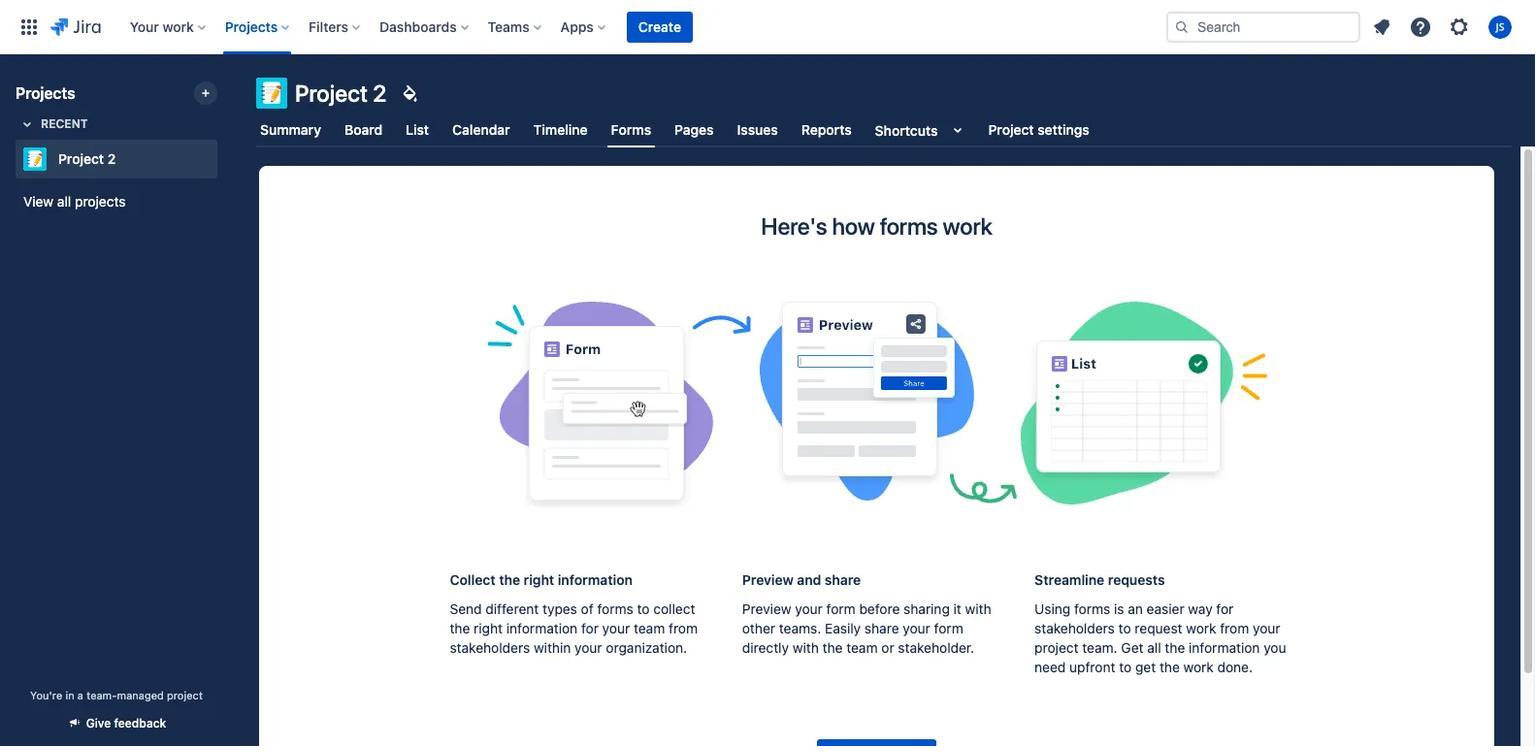 Task type: vqa. For each thing, say whether or not it's contained in the screenshot.
to
yes



Task type: describe. For each thing, give the bounding box(es) containing it.
all inside using forms is an easier way for stakeholders to request work from your project team. get all the information you need upfront to get the work done.
[[1148, 640, 1162, 656]]

your work button
[[124, 11, 213, 42]]

0 horizontal spatial project
[[167, 689, 203, 702]]

send
[[450, 601, 482, 617]]

get
[[1122, 640, 1144, 656]]

team-
[[87, 689, 117, 702]]

filters button
[[303, 11, 368, 42]]

1 vertical spatial 2
[[108, 150, 116, 167]]

is
[[1115, 601, 1125, 617]]

your work
[[130, 18, 194, 34]]

information inside send different types of forms to collect the right information for your team from stakeholders within your organization.
[[507, 620, 578, 637]]

stakeholders inside send different types of forms to collect the right information for your team from stakeholders within your organization.
[[450, 640, 530, 656]]

Search field
[[1167, 11, 1361, 42]]

pages link
[[671, 113, 718, 148]]

projects button
[[219, 11, 297, 42]]

easily
[[825, 620, 861, 637]]

organization.
[[606, 640, 688, 656]]

calendar
[[453, 121, 510, 138]]

2 vertical spatial to
[[1120, 659, 1132, 676]]

managed
[[117, 689, 164, 702]]

preview for preview your form before sharing it with other teams. easily share your form directly with the team or stakeholder.
[[743, 601, 792, 617]]

here's how forms work
[[761, 213, 993, 240]]

your right within
[[575, 640, 603, 656]]

from inside send different types of forms to collect the right information for your team from stakeholders within your organization.
[[669, 620, 698, 637]]

reports
[[802, 121, 852, 138]]

in
[[65, 689, 74, 702]]

request
[[1135, 620, 1183, 637]]

1 vertical spatial with
[[793, 640, 819, 656]]

it
[[954, 601, 962, 617]]

right inside send different types of forms to collect the right information for your team from stakeholders within your organization.
[[474, 620, 503, 637]]

project 2 link
[[16, 140, 210, 179]]

give feedback button
[[55, 708, 178, 740]]

streamline
[[1035, 572, 1105, 588]]

different
[[486, 601, 539, 617]]

recent
[[41, 117, 88, 131]]

project settings
[[989, 121, 1090, 138]]

0 horizontal spatial project 2
[[58, 150, 116, 167]]

streamline requests
[[1035, 572, 1166, 588]]

collect
[[450, 572, 496, 588]]

and
[[797, 572, 822, 588]]

project settings link
[[985, 113, 1094, 148]]

0 horizontal spatial share
[[825, 572, 861, 588]]

the inside preview your form before sharing it with other teams. easily share your form directly with the team or stakeholder.
[[823, 640, 843, 656]]

list
[[406, 121, 429, 138]]

you're
[[30, 689, 62, 702]]

before
[[860, 601, 900, 617]]

collect
[[654, 601, 696, 617]]

work inside dropdown button
[[163, 18, 194, 34]]

share inside preview your form before sharing it with other teams. easily share your form directly with the team or stakeholder.
[[865, 620, 900, 637]]

stakeholder.
[[898, 640, 975, 656]]

of
[[581, 601, 594, 617]]

done.
[[1218, 659, 1253, 676]]

1 vertical spatial to
[[1119, 620, 1132, 637]]

calendar link
[[449, 113, 514, 148]]

or
[[882, 640, 895, 656]]

give feedback
[[86, 716, 166, 731]]

for inside using forms is an easier way for stakeholders to request work from your project team. get all the information you need upfront to get the work done.
[[1217, 601, 1234, 617]]

teams
[[488, 18, 530, 34]]

information inside using forms is an easier way for stakeholders to request work from your project team. get all the information you need upfront to get the work done.
[[1189, 640, 1261, 656]]

from inside using forms is an easier way for stakeholders to request work from your project team. get all the information you need upfront to get the work done.
[[1221, 620, 1250, 637]]

how
[[832, 213, 875, 240]]

stakeholders inside using forms is an easier way for stakeholders to request work from your project team. get all the information you need upfront to get the work done.
[[1035, 620, 1115, 637]]

set background color image
[[398, 82, 422, 105]]

the inside send different types of forms to collect the right information for your team from stakeholders within your organization.
[[450, 620, 470, 637]]

pages
[[675, 121, 714, 138]]

give
[[86, 716, 111, 731]]

dashboards
[[380, 18, 457, 34]]

easier
[[1147, 601, 1185, 617]]

1 horizontal spatial project 2
[[295, 80, 387, 107]]

way
[[1189, 601, 1213, 617]]

other
[[743, 620, 776, 637]]

0 vertical spatial information
[[558, 572, 633, 588]]

apps
[[561, 18, 594, 34]]

feedback
[[114, 716, 166, 731]]

preview and share
[[743, 572, 861, 588]]

view all projects link
[[16, 184, 217, 219]]

using forms is an easier way for stakeholders to request work from your project team. get all the information you need upfront to get the work done.
[[1035, 601, 1287, 676]]

board link
[[341, 113, 387, 148]]

primary element
[[12, 0, 1167, 54]]

get
[[1136, 659, 1156, 676]]

within
[[534, 640, 571, 656]]

settings image
[[1449, 15, 1472, 38]]

project inside using forms is an easier way for stakeholders to request work from your project team. get all the information you need upfront to get the work done.
[[1035, 640, 1079, 656]]

your up organization.
[[603, 620, 630, 637]]



Task type: locate. For each thing, give the bounding box(es) containing it.
to left collect at the left of page
[[637, 601, 650, 617]]

1 horizontal spatial team
[[847, 640, 878, 656]]

team.
[[1083, 640, 1118, 656]]

projects inside popup button
[[225, 18, 278, 34]]

team inside preview your form before sharing it with other teams. easily share your form directly with the team or stakeholder.
[[847, 640, 878, 656]]

0 horizontal spatial 2
[[108, 150, 116, 167]]

for inside send different types of forms to collect the right information for your team from stakeholders within your organization.
[[582, 620, 599, 637]]

need
[[1035, 659, 1066, 676]]

project up need
[[1035, 640, 1079, 656]]

your
[[795, 601, 823, 617], [603, 620, 630, 637], [903, 620, 931, 637], [1253, 620, 1281, 637], [575, 640, 603, 656]]

timeline link
[[530, 113, 592, 148]]

0 vertical spatial stakeholders
[[1035, 620, 1115, 637]]

teams.
[[779, 620, 822, 637]]

preview your form before sharing it with other teams. easily share your form directly with the team or stakeholder.
[[743, 601, 992, 656]]

appswitcher icon image
[[17, 15, 41, 38]]

2 vertical spatial project
[[58, 150, 104, 167]]

preview up other
[[743, 601, 792, 617]]

the right 'get'
[[1160, 659, 1180, 676]]

1 vertical spatial information
[[507, 620, 578, 637]]

0 vertical spatial team
[[634, 620, 665, 637]]

1 horizontal spatial for
[[1217, 601, 1234, 617]]

0 vertical spatial for
[[1217, 601, 1234, 617]]

team
[[634, 620, 665, 637], [847, 640, 878, 656]]

create
[[639, 18, 682, 34]]

2 horizontal spatial forms
[[1075, 601, 1111, 617]]

search image
[[1175, 19, 1190, 34]]

preview
[[743, 572, 794, 588], [743, 601, 792, 617]]

forms
[[880, 213, 938, 240], [598, 601, 634, 617], [1075, 601, 1111, 617]]

with right it
[[966, 601, 992, 617]]

project 2 down recent
[[58, 150, 116, 167]]

forms
[[611, 121, 652, 138]]

the down easily
[[823, 640, 843, 656]]

right
[[524, 572, 555, 588], [474, 620, 503, 637]]

0 horizontal spatial team
[[634, 620, 665, 637]]

reports link
[[798, 113, 856, 148]]

team up organization.
[[634, 620, 665, 637]]

here's
[[761, 213, 828, 240]]

settings
[[1038, 121, 1090, 138]]

0 horizontal spatial right
[[474, 620, 503, 637]]

with down teams.
[[793, 640, 819, 656]]

1 vertical spatial share
[[865, 620, 900, 637]]

0 vertical spatial 2
[[373, 80, 387, 107]]

0 vertical spatial form
[[827, 601, 856, 617]]

1 horizontal spatial right
[[524, 572, 555, 588]]

stakeholders
[[1035, 620, 1115, 637], [450, 640, 530, 656]]

0 vertical spatial projects
[[225, 18, 278, 34]]

view all projects
[[23, 193, 126, 210]]

preview left and
[[743, 572, 794, 588]]

project inside tab list
[[989, 121, 1035, 138]]

0 horizontal spatial form
[[827, 601, 856, 617]]

1 horizontal spatial projects
[[225, 18, 278, 34]]

tab list containing forms
[[245, 113, 1524, 148]]

2 preview from the top
[[743, 601, 792, 617]]

for right "way"
[[1217, 601, 1234, 617]]

2 from from the left
[[1221, 620, 1250, 637]]

the down send
[[450, 620, 470, 637]]

view
[[23, 193, 54, 210]]

1 horizontal spatial from
[[1221, 620, 1250, 637]]

0 vertical spatial right
[[524, 572, 555, 588]]

0 horizontal spatial forms
[[598, 601, 634, 617]]

add to starred image
[[212, 148, 235, 171]]

stakeholders down using
[[1035, 620, 1115, 637]]

information up done.
[[1189, 640, 1261, 656]]

right down send
[[474, 620, 503, 637]]

0 vertical spatial share
[[825, 572, 861, 588]]

your inside using forms is an easier way for stakeholders to request work from your project team. get all the information you need upfront to get the work done.
[[1253, 620, 1281, 637]]

upfront
[[1070, 659, 1116, 676]]

0 horizontal spatial with
[[793, 640, 819, 656]]

form up easily
[[827, 601, 856, 617]]

an
[[1128, 601, 1144, 617]]

1 vertical spatial right
[[474, 620, 503, 637]]

1 horizontal spatial with
[[966, 601, 992, 617]]

share right and
[[825, 572, 861, 588]]

forms inside send different types of forms to collect the right information for your team from stakeholders within your organization.
[[598, 601, 634, 617]]

shortcuts button
[[872, 113, 973, 148]]

your
[[130, 18, 159, 34]]

2 left set background color image on the top
[[373, 80, 387, 107]]

1 from from the left
[[669, 620, 698, 637]]

to down is
[[1119, 620, 1132, 637]]

1 vertical spatial project 2
[[58, 150, 116, 167]]

projects
[[75, 193, 126, 210]]

1 vertical spatial project
[[989, 121, 1035, 138]]

0 vertical spatial with
[[966, 601, 992, 617]]

to left 'get'
[[1120, 659, 1132, 676]]

0 horizontal spatial stakeholders
[[450, 640, 530, 656]]

create project image
[[198, 85, 214, 101]]

issues link
[[734, 113, 782, 148]]

form
[[827, 601, 856, 617], [935, 620, 964, 637]]

to
[[637, 601, 650, 617], [1119, 620, 1132, 637], [1120, 659, 1132, 676]]

0 vertical spatial project
[[1035, 640, 1079, 656]]

you
[[1264, 640, 1287, 656]]

tab list
[[245, 113, 1524, 148]]

1 horizontal spatial forms
[[880, 213, 938, 240]]

using
[[1035, 601, 1071, 617]]

information
[[558, 572, 633, 588], [507, 620, 578, 637], [1189, 640, 1261, 656]]

0 horizontal spatial project
[[58, 150, 104, 167]]

1 vertical spatial team
[[847, 640, 878, 656]]

1 vertical spatial preview
[[743, 601, 792, 617]]

1 horizontal spatial stakeholders
[[1035, 620, 1115, 637]]

1 vertical spatial project
[[167, 689, 203, 702]]

board
[[345, 121, 383, 138]]

from
[[669, 620, 698, 637], [1221, 620, 1250, 637]]

from down collect at the left of page
[[669, 620, 698, 637]]

all right view
[[57, 193, 71, 210]]

your up teams.
[[795, 601, 823, 617]]

issues
[[737, 121, 778, 138]]

1 horizontal spatial form
[[935, 620, 964, 637]]

forms right how
[[880, 213, 938, 240]]

a
[[78, 689, 83, 702]]

1 preview from the top
[[743, 572, 794, 588]]

for
[[1217, 601, 1234, 617], [582, 620, 599, 637]]

directly
[[743, 640, 789, 656]]

1 horizontal spatial project
[[1035, 640, 1079, 656]]

dashboards button
[[374, 11, 476, 42]]

list link
[[402, 113, 433, 148]]

projects up recent
[[16, 84, 75, 102]]

2 horizontal spatial project
[[989, 121, 1035, 138]]

0 horizontal spatial projects
[[16, 84, 75, 102]]

0 vertical spatial project
[[295, 80, 368, 107]]

sharing
[[904, 601, 950, 617]]

project 2 up board
[[295, 80, 387, 107]]

project
[[1035, 640, 1079, 656], [167, 689, 203, 702]]

preview inside preview your form before sharing it with other teams. easily share your form directly with the team or stakeholder.
[[743, 601, 792, 617]]

work
[[163, 18, 194, 34], [943, 213, 993, 240], [1187, 620, 1217, 637], [1184, 659, 1214, 676]]

you're in a team-managed project
[[30, 689, 203, 702]]

the up different
[[499, 572, 520, 588]]

1 vertical spatial stakeholders
[[450, 640, 530, 656]]

collapse recent projects image
[[16, 113, 39, 136]]

requests
[[1108, 572, 1166, 588]]

projects left "filters"
[[225, 18, 278, 34]]

types
[[543, 601, 578, 617]]

forms right of
[[598, 601, 634, 617]]

1 vertical spatial for
[[582, 620, 599, 637]]

help image
[[1410, 15, 1433, 38]]

project right managed
[[167, 689, 203, 702]]

2 vertical spatial information
[[1189, 640, 1261, 656]]

1 horizontal spatial 2
[[373, 80, 387, 107]]

team left the or
[[847, 640, 878, 656]]

collect the right information
[[450, 572, 633, 588]]

team inside send different types of forms to collect the right information for your team from stakeholders within your organization.
[[634, 620, 665, 637]]

create button
[[627, 11, 693, 42]]

forms left is
[[1075, 601, 1111, 617]]

notifications image
[[1371, 15, 1394, 38]]

your up you
[[1253, 620, 1281, 637]]

right up the types
[[524, 572, 555, 588]]

your profile and settings image
[[1489, 15, 1513, 38]]

1 vertical spatial projects
[[16, 84, 75, 102]]

project 2
[[295, 80, 387, 107], [58, 150, 116, 167]]

filters
[[309, 18, 349, 34]]

0 vertical spatial preview
[[743, 572, 794, 588]]

2
[[373, 80, 387, 107], [108, 150, 116, 167]]

0 horizontal spatial for
[[582, 620, 599, 637]]

project down recent
[[58, 150, 104, 167]]

preview for preview and share
[[743, 572, 794, 588]]

information up of
[[558, 572, 633, 588]]

from up done.
[[1221, 620, 1250, 637]]

apps button
[[555, 11, 613, 42]]

0 vertical spatial to
[[637, 601, 650, 617]]

0 horizontal spatial from
[[669, 620, 698, 637]]

banner containing your work
[[0, 0, 1536, 54]]

the
[[499, 572, 520, 588], [450, 620, 470, 637], [823, 640, 843, 656], [1165, 640, 1186, 656], [1160, 659, 1180, 676]]

0 horizontal spatial all
[[57, 193, 71, 210]]

banner
[[0, 0, 1536, 54]]

project
[[295, 80, 368, 107], [989, 121, 1035, 138], [58, 150, 104, 167]]

2 up 'view all projects' link
[[108, 150, 116, 167]]

0 vertical spatial all
[[57, 193, 71, 210]]

timeline
[[534, 121, 588, 138]]

1 horizontal spatial all
[[1148, 640, 1162, 656]]

summary
[[260, 121, 321, 138]]

1 vertical spatial all
[[1148, 640, 1162, 656]]

the down request
[[1165, 640, 1186, 656]]

for down of
[[582, 620, 599, 637]]

summary link
[[256, 113, 325, 148]]

send different types of forms to collect the right information for your team from stakeholders within your organization.
[[450, 601, 698, 656]]

1 horizontal spatial share
[[865, 620, 900, 637]]

all down request
[[1148, 640, 1162, 656]]

1 vertical spatial form
[[935, 620, 964, 637]]

1 horizontal spatial project
[[295, 80, 368, 107]]

to inside send different types of forms to collect the right information for your team from stakeholders within your organization.
[[637, 601, 650, 617]]

project up board
[[295, 80, 368, 107]]

share down before
[[865, 620, 900, 637]]

jira image
[[50, 15, 101, 38], [50, 15, 101, 38]]

forms inside using forms is an easier way for stakeholders to request work from your project team. get all the information you need upfront to get the work done.
[[1075, 601, 1111, 617]]

stakeholders down different
[[450, 640, 530, 656]]

with
[[966, 601, 992, 617], [793, 640, 819, 656]]

information up within
[[507, 620, 578, 637]]

shortcuts
[[875, 122, 938, 138]]

form down it
[[935, 620, 964, 637]]

teams button
[[482, 11, 549, 42]]

0 vertical spatial project 2
[[295, 80, 387, 107]]

project left settings
[[989, 121, 1035, 138]]

your down sharing
[[903, 620, 931, 637]]



